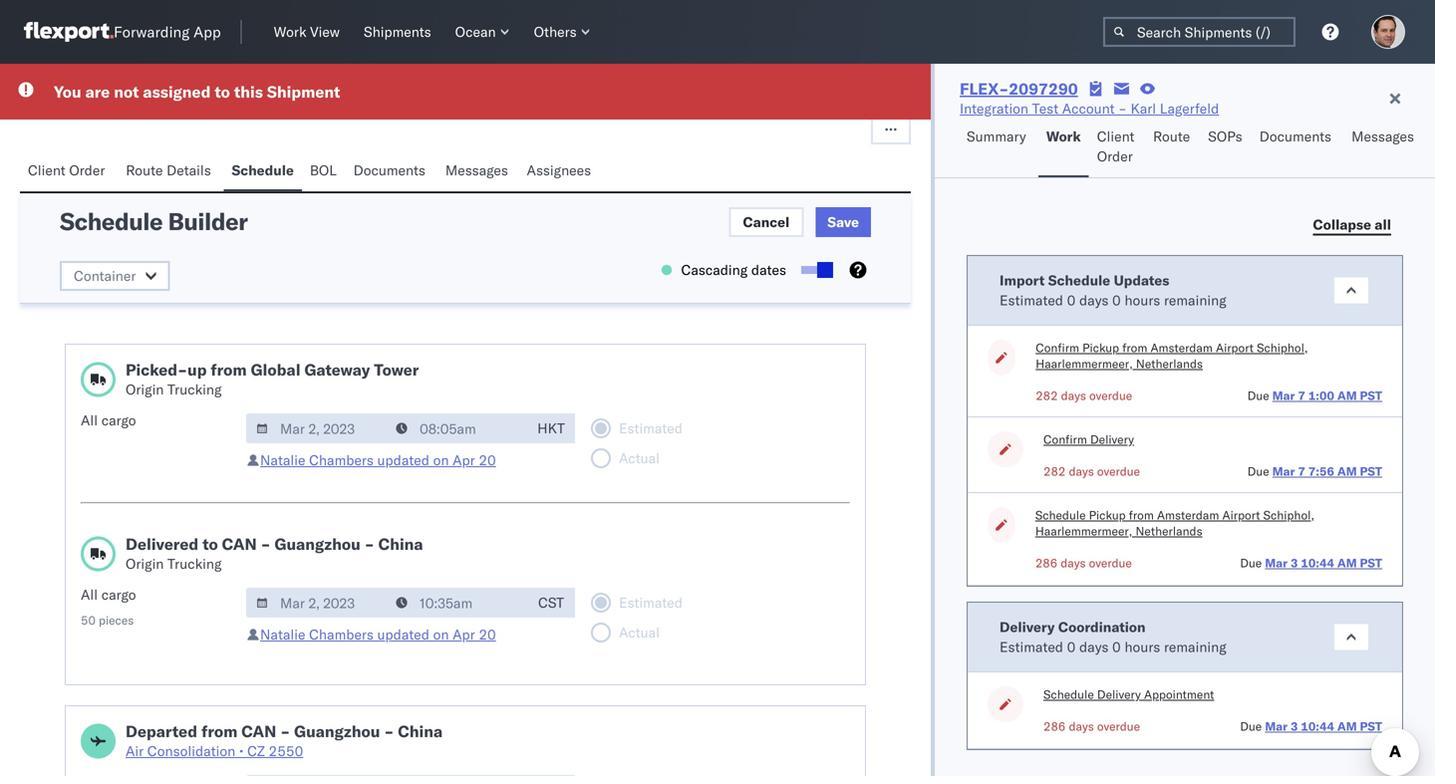 Task type: locate. For each thing, give the bounding box(es) containing it.
1 pst from the top
[[1360, 388, 1383, 403]]

days up confirm delivery button
[[1061, 388, 1086, 403]]

-- : -- -- text field
[[386, 588, 527, 618]]

1 vertical spatial 282 days overdue
[[1044, 464, 1140, 479]]

documents button right bol
[[345, 153, 438, 191]]

airport up due mar 7 1:00 am pst
[[1216, 340, 1254, 355]]

amsterdam for 282 days overdue
[[1151, 340, 1213, 355]]

from down confirm delivery button
[[1129, 508, 1154, 523]]

1 vertical spatial mmm d, yyyy text field
[[246, 776, 388, 777]]

from inside schedule pickup from amsterdam airport schiphol, haarlemmermeer, netherlands
[[1129, 508, 1154, 523]]

282 days overdue
[[1036, 388, 1133, 403], [1044, 464, 1140, 479]]

work button
[[1038, 119, 1089, 177]]

order right work button
[[1097, 148, 1133, 165]]

remaining inside delivery coordination estimated 0 days 0 hours remaining
[[1164, 638, 1227, 656]]

1 vertical spatial trucking
[[167, 555, 222, 573]]

days down coordination
[[1080, 638, 1109, 656]]

1 updated from the top
[[377, 452, 430, 469]]

haarlemmermeer, up confirm delivery button
[[1036, 356, 1133, 371]]

from up the 'consolidation'
[[201, 722, 238, 742]]

to inside delivered to can - guangzhou - china origin trucking
[[203, 534, 218, 554]]

2 on from the top
[[433, 626, 449, 643]]

tower
[[374, 360, 419, 380]]

updated for picked-up from global gateway tower
[[377, 452, 430, 469]]

mar 3 10:44 am pst button
[[1265, 556, 1383, 571], [1265, 719, 1383, 734]]

overdue up confirm delivery
[[1090, 388, 1133, 403]]

days for schedule delivery appointment
[[1069, 719, 1094, 734]]

natalie chambers updated on apr 20 down mmm d, yyyy text field
[[260, 626, 496, 643]]

7 left the 7:56
[[1298, 464, 1306, 479]]

collapse all button
[[1301, 210, 1404, 240]]

0 vertical spatial netherlands
[[1136, 356, 1203, 371]]

updated
[[377, 452, 430, 469], [377, 626, 430, 643]]

overdue down confirm delivery
[[1097, 464, 1140, 479]]

from for picked-
[[211, 360, 247, 380]]

1 apr from the top
[[453, 452, 475, 469]]

confirm for confirm delivery
[[1044, 432, 1087, 447]]

1 origin from the top
[[126, 381, 164, 398]]

1 natalie from the top
[[260, 452, 305, 469]]

mmm d, yyyy text field down gateway
[[246, 414, 388, 444]]

guangzhou up the 2550
[[294, 722, 380, 742]]

from down import schedule updates estimated 0 days 0 hours remaining
[[1123, 340, 1148, 355]]

2 trucking from the top
[[167, 555, 222, 573]]

schedule button
[[224, 153, 302, 191]]

client order down the integration test account - karl lagerfeld link
[[1097, 128, 1135, 165]]

10:44 for schedule delivery appointment
[[1301, 719, 1335, 734]]

282 days overdue down confirm delivery
[[1044, 464, 1140, 479]]

0 vertical spatial on
[[433, 452, 449, 469]]

can
[[222, 534, 257, 554], [241, 722, 276, 742]]

1 horizontal spatial client order
[[1097, 128, 1135, 165]]

save
[[828, 213, 859, 231]]

overdue
[[1090, 388, 1133, 403], [1097, 464, 1140, 479], [1089, 556, 1132, 571], [1097, 719, 1140, 734]]

client order button
[[1089, 119, 1145, 177], [20, 153, 118, 191]]

1 chambers from the top
[[309, 452, 374, 469]]

from inside confirm pickup from amsterdam airport schiphol, haarlemmermeer, netherlands
[[1123, 340, 1148, 355]]

1 vertical spatial 7
[[1298, 464, 1306, 479]]

2 all from the top
[[81, 586, 98, 604]]

amsterdam inside schedule pickup from amsterdam airport schiphol, haarlemmermeer, netherlands
[[1157, 508, 1220, 523]]

bol
[[310, 161, 337, 179]]

client order
[[1097, 128, 1135, 165], [28, 161, 105, 179]]

messages button left assignees
[[438, 153, 519, 191]]

1 horizontal spatial documents button
[[1252, 119, 1344, 177]]

messages for left messages button
[[445, 161, 508, 179]]

client down you
[[28, 161, 66, 179]]

1 vertical spatial due mar 3 10:44 am pst
[[1240, 719, 1383, 734]]

can right "delivered"
[[222, 534, 257, 554]]

1 vertical spatial china
[[398, 722, 443, 742]]

2 3 from the top
[[1291, 719, 1298, 734]]

2 natalie chambers updated on apr 20 button from the top
[[260, 626, 496, 643]]

1 vertical spatial delivery
[[1000, 619, 1055, 636]]

documents button
[[1252, 119, 1344, 177], [345, 153, 438, 191]]

mar
[[1273, 388, 1295, 403], [1273, 464, 1295, 479], [1265, 556, 1288, 571], [1265, 719, 1288, 734]]

remaining up appointment
[[1164, 638, 1227, 656]]

0 vertical spatial client
[[1097, 128, 1135, 145]]

2 natalie from the top
[[260, 626, 305, 643]]

airport inside confirm pickup from amsterdam airport schiphol, haarlemmermeer, netherlands
[[1216, 340, 1254, 355]]

0 horizontal spatial work
[[274, 23, 307, 40]]

messages left assignees
[[445, 161, 508, 179]]

1 horizontal spatial route
[[1153, 128, 1190, 145]]

1 vertical spatial natalie chambers updated on apr 20 button
[[260, 626, 496, 643]]

schedule pickup from amsterdam airport schiphol, haarlemmermeer, netherlands
[[1036, 508, 1315, 539]]

client order button down you
[[20, 153, 118, 191]]

2 pst from the top
[[1360, 464, 1383, 479]]

schiphol, for schedule pickup from amsterdam airport schiphol, haarlemmermeer, netherlands
[[1264, 508, 1315, 523]]

282 days overdue up confirm delivery button
[[1036, 388, 1133, 403]]

1 mar 3 10:44 am pst button from the top
[[1265, 556, 1383, 571]]

schiphol, inside schedule pickup from amsterdam airport schiphol, haarlemmermeer, netherlands
[[1264, 508, 1315, 523]]

2 am from the top
[[1338, 464, 1357, 479]]

1 netherlands from the top
[[1136, 356, 1203, 371]]

on for delivered to can - guangzhou - china
[[433, 626, 449, 643]]

286 down schedule delivery appointment
[[1044, 719, 1066, 734]]

apr
[[453, 452, 475, 469], [453, 626, 475, 643]]

1 vertical spatial -- : -- -- text field
[[386, 776, 527, 777]]

airport inside schedule pickup from amsterdam airport schiphol, haarlemmermeer, netherlands
[[1223, 508, 1260, 523]]

1 vertical spatial haarlemmermeer,
[[1036, 524, 1133, 539]]

0 vertical spatial 286
[[1036, 556, 1058, 571]]

trucking inside picked-up from global gateway tower origin trucking
[[167, 381, 222, 398]]

haarlemmermeer, for confirm
[[1036, 356, 1133, 371]]

mmm d, yyyy text field down the 2550
[[246, 776, 388, 777]]

1 natalie chambers updated on apr 20 from the top
[[260, 452, 496, 469]]

order for client order button to the right
[[1097, 148, 1133, 165]]

0 vertical spatial origin
[[126, 381, 164, 398]]

work inside button
[[1046, 128, 1081, 145]]

route left details at left
[[126, 161, 163, 179]]

1 vertical spatial confirm
[[1044, 432, 1087, 447]]

1 estimated from the top
[[1000, 292, 1064, 309]]

1 vertical spatial can
[[241, 722, 276, 742]]

0 horizontal spatial client order
[[28, 161, 105, 179]]

schedule up 'container'
[[60, 206, 163, 236]]

pickup inside confirm pickup from amsterdam airport schiphol, haarlemmermeer, netherlands
[[1083, 340, 1120, 355]]

282 days overdue for pickup
[[1036, 388, 1133, 403]]

all cargo 50 pieces
[[81, 586, 136, 628]]

days for schedule pickup from amsterdam airport schiphol, haarlemmermeer, netherlands
[[1061, 556, 1086, 571]]

you are not assigned to this shipment
[[54, 82, 340, 102]]

0 vertical spatial 282 days overdue
[[1036, 388, 1133, 403]]

Search Shipments (/) text field
[[1104, 17, 1296, 47]]

due mar 3 10:44 am pst for schedule pickup from amsterdam airport schiphol, haarlemmermeer, netherlands
[[1240, 556, 1383, 571]]

chambers
[[309, 452, 374, 469], [309, 626, 374, 643]]

messages button up all
[[1344, 119, 1425, 177]]

0 vertical spatial guangzhou
[[275, 534, 361, 554]]

2 mar 3 10:44 am pst button from the top
[[1265, 719, 1383, 734]]

natalie down mmm d, yyyy text field
[[260, 626, 305, 643]]

0 vertical spatial 3
[[1291, 556, 1298, 571]]

1 vertical spatial natalie
[[260, 626, 305, 643]]

netherlands inside confirm pickup from amsterdam airport schiphol, haarlemmermeer, netherlands
[[1136, 356, 1203, 371]]

origin inside picked-up from global gateway tower origin trucking
[[126, 381, 164, 398]]

282 up confirm delivery button
[[1036, 388, 1058, 403]]

1 am from the top
[[1338, 388, 1357, 403]]

3
[[1291, 556, 1298, 571], [1291, 719, 1298, 734]]

2 remaining from the top
[[1164, 638, 1227, 656]]

estimated down import
[[1000, 292, 1064, 309]]

china inside delivered to can - guangzhou - china origin trucking
[[378, 534, 423, 554]]

286 days overdue
[[1036, 556, 1132, 571], [1044, 719, 1140, 734]]

286 days overdue down schedule delivery appointment button
[[1044, 719, 1140, 734]]

2 7 from the top
[[1298, 464, 1306, 479]]

0 vertical spatial schiphol,
[[1257, 340, 1308, 355]]

1 vertical spatial to
[[203, 534, 218, 554]]

confirm inside confirm pickup from amsterdam airport schiphol, haarlemmermeer, netherlands
[[1036, 340, 1080, 355]]

1 vertical spatial cargo
[[101, 586, 136, 604]]

286 days overdue up coordination
[[1036, 556, 1132, 571]]

1 vertical spatial 20
[[479, 626, 496, 643]]

overdue down schedule delivery appointment button
[[1097, 719, 1140, 734]]

pickup for confirm
[[1083, 340, 1120, 355]]

trucking down up
[[167, 381, 222, 398]]

from right up
[[211, 360, 247, 380]]

1 due mar 3 10:44 am pst from the top
[[1240, 556, 1383, 571]]

1 vertical spatial remaining
[[1164, 638, 1227, 656]]

flexport. image
[[24, 22, 114, 42]]

0 vertical spatial 10:44
[[1301, 556, 1335, 571]]

1 vertical spatial apr
[[453, 626, 475, 643]]

am
[[1338, 388, 1357, 403], [1338, 464, 1357, 479], [1338, 556, 1357, 571], [1338, 719, 1357, 734]]

overdue for confirm delivery
[[1097, 464, 1140, 479]]

1 vertical spatial on
[[433, 626, 449, 643]]

0 vertical spatial work
[[274, 23, 307, 40]]

1 vertical spatial client
[[28, 161, 66, 179]]

messages up all
[[1352, 128, 1415, 145]]

0 vertical spatial to
[[215, 82, 230, 102]]

coordination
[[1059, 619, 1146, 636]]

1 hours from the top
[[1125, 292, 1161, 309]]

1 3 from the top
[[1291, 556, 1298, 571]]

1 natalie chambers updated on apr 20 button from the top
[[260, 452, 496, 469]]

messages
[[1352, 128, 1415, 145], [445, 161, 508, 179]]

order down are
[[69, 161, 105, 179]]

0 vertical spatial documents
[[1260, 128, 1332, 145]]

2 chambers from the top
[[309, 626, 374, 643]]

MMM D, YYYY text field
[[246, 414, 388, 444], [246, 776, 388, 777]]

1 10:44 from the top
[[1301, 556, 1335, 571]]

hours down updates
[[1125, 292, 1161, 309]]

- for from
[[280, 722, 290, 742]]

4 pst from the top
[[1360, 719, 1383, 734]]

0 vertical spatial -- : -- -- text field
[[386, 414, 527, 444]]

can inside departed from can - guangzhou - china air consolidation • cz 2550
[[241, 722, 276, 742]]

work left view
[[274, 23, 307, 40]]

0 horizontal spatial client order button
[[20, 153, 118, 191]]

due mar 7 1:00 am pst
[[1248, 388, 1383, 403]]

haarlemmermeer, down confirm delivery
[[1036, 524, 1133, 539]]

work down test
[[1046, 128, 1081, 145]]

hours down coordination
[[1125, 638, 1161, 656]]

0 vertical spatial route
[[1153, 128, 1190, 145]]

1 vertical spatial schiphol,
[[1264, 508, 1315, 523]]

7 for 1:00
[[1298, 388, 1306, 403]]

estimated
[[1000, 292, 1064, 309], [1000, 638, 1064, 656]]

0 vertical spatial 7
[[1298, 388, 1306, 403]]

documents right 'sops'
[[1260, 128, 1332, 145]]

cargo up pieces
[[101, 586, 136, 604]]

documents
[[1260, 128, 1332, 145], [353, 161, 426, 179]]

amsterdam
[[1151, 340, 1213, 355], [1157, 508, 1220, 523]]

0 vertical spatial hours
[[1125, 292, 1161, 309]]

1 vertical spatial route
[[126, 161, 163, 179]]

1 horizontal spatial work
[[1046, 128, 1081, 145]]

days down schedule delivery appointment button
[[1069, 719, 1094, 734]]

natalie
[[260, 452, 305, 469], [260, 626, 305, 643]]

282 down confirm delivery button
[[1044, 464, 1066, 479]]

natalie chambers updated on apr 20 button
[[260, 452, 496, 469], [260, 626, 496, 643]]

-- : -- -- text field
[[386, 414, 527, 444], [386, 776, 527, 777]]

due mar 7 7:56 am pst
[[1248, 464, 1383, 479]]

pickup down import schedule updates estimated 0 days 0 hours remaining
[[1083, 340, 1120, 355]]

1 cargo from the top
[[101, 412, 136, 429]]

0 vertical spatial remaining
[[1164, 292, 1227, 309]]

airport down due mar 7 7:56 am pst
[[1223, 508, 1260, 523]]

1 trucking from the top
[[167, 381, 222, 398]]

1 vertical spatial estimated
[[1000, 638, 1064, 656]]

1 all from the top
[[81, 412, 98, 429]]

chambers for gateway
[[309, 452, 374, 469]]

haarlemmermeer, inside schedule pickup from amsterdam airport schiphol, haarlemmermeer, netherlands
[[1036, 524, 1133, 539]]

overdue up coordination
[[1089, 556, 1132, 571]]

0 vertical spatial pickup
[[1083, 340, 1120, 355]]

documents button right 'sops'
[[1252, 119, 1344, 177]]

1 vertical spatial updated
[[377, 626, 430, 643]]

days
[[1080, 292, 1109, 309], [1061, 388, 1086, 403], [1069, 464, 1094, 479], [1061, 556, 1086, 571], [1080, 638, 1109, 656], [1069, 719, 1094, 734]]

0 vertical spatial due mar 3 10:44 am pst
[[1240, 556, 1383, 571]]

days down confirm delivery button
[[1069, 464, 1094, 479]]

hours inside import schedule updates estimated 0 days 0 hours remaining
[[1125, 292, 1161, 309]]

schiphol, inside confirm pickup from amsterdam airport schiphol, haarlemmermeer, netherlands
[[1257, 340, 1308, 355]]

guangzhou inside delivered to can - guangzhou - china origin trucking
[[275, 534, 361, 554]]

2 apr from the top
[[453, 626, 475, 643]]

schedule right import
[[1048, 272, 1111, 289]]

pickup down confirm delivery button
[[1089, 508, 1126, 523]]

china inside departed from can - guangzhou - china air consolidation • cz 2550
[[398, 722, 443, 742]]

2 natalie chambers updated on apr 20 from the top
[[260, 626, 496, 643]]

1 vertical spatial all
[[81, 586, 98, 604]]

pst for schedule delivery appointment
[[1360, 719, 1383, 734]]

1 vertical spatial messages
[[445, 161, 508, 179]]

MMM D, YYYY text field
[[246, 588, 388, 618]]

1 vertical spatial 282
[[1044, 464, 1066, 479]]

0 vertical spatial 286 days overdue
[[1036, 556, 1132, 571]]

client
[[1097, 128, 1135, 145], [28, 161, 66, 179]]

chambers down mmm d, yyyy text field
[[309, 626, 374, 643]]

amsterdam inside confirm pickup from amsterdam airport schiphol, haarlemmermeer, netherlands
[[1151, 340, 1213, 355]]

account
[[1062, 100, 1115, 117]]

3 am from the top
[[1338, 556, 1357, 571]]

1 vertical spatial origin
[[126, 555, 164, 573]]

0 vertical spatial delivery
[[1090, 432, 1134, 447]]

2 cargo from the top
[[101, 586, 136, 604]]

to left this
[[215, 82, 230, 102]]

2 origin from the top
[[126, 555, 164, 573]]

delivered
[[126, 534, 199, 554]]

4 am from the top
[[1338, 719, 1357, 734]]

0 vertical spatial natalie chambers updated on apr 20 button
[[260, 452, 496, 469]]

1 on from the top
[[433, 452, 449, 469]]

1 vertical spatial 10:44
[[1301, 719, 1335, 734]]

-
[[1119, 100, 1127, 117], [261, 534, 271, 554], [365, 534, 374, 554], [280, 722, 290, 742], [384, 722, 394, 742]]

pieces
[[99, 613, 134, 628]]

1 vertical spatial netherlands
[[1136, 524, 1203, 539]]

0 vertical spatial confirm
[[1036, 340, 1080, 355]]

order for left client order button
[[69, 161, 105, 179]]

3 pst from the top
[[1360, 556, 1383, 571]]

10:44
[[1301, 556, 1335, 571], [1301, 719, 1335, 734]]

2 hours from the top
[[1125, 638, 1161, 656]]

chambers down gateway
[[309, 452, 374, 469]]

guangzhou
[[275, 534, 361, 554], [294, 722, 380, 742]]

0 vertical spatial china
[[378, 534, 423, 554]]

2 vertical spatial delivery
[[1097, 687, 1141, 702]]

1 vertical spatial work
[[1046, 128, 1081, 145]]

guangzhou up mmm d, yyyy text field
[[275, 534, 361, 554]]

natalie chambers updated on apr 20 button down mmm d, yyyy text field
[[260, 626, 496, 643]]

cancel
[[743, 213, 790, 231]]

mar for schedule delivery appointment
[[1265, 719, 1288, 734]]

1 vertical spatial 3
[[1291, 719, 1298, 734]]

286 up delivery coordination estimated 0 days 0 hours remaining
[[1036, 556, 1058, 571]]

1 20 from the top
[[479, 452, 496, 469]]

updated down tower on the left top of the page
[[377, 452, 430, 469]]

integration
[[960, 100, 1029, 117]]

mar 3 10:44 am pst button for schedule delivery appointment
[[1265, 719, 1383, 734]]

1 vertical spatial mar 3 10:44 am pst button
[[1265, 719, 1383, 734]]

2 netherlands from the top
[[1136, 524, 1203, 539]]

3 for schedule pickup from amsterdam airport schiphol, haarlemmermeer, netherlands
[[1291, 556, 1298, 571]]

1 vertical spatial 286 days overdue
[[1044, 719, 1140, 734]]

route for route
[[1153, 128, 1190, 145]]

can inside delivered to can - guangzhou - china origin trucking
[[222, 534, 257, 554]]

cst
[[538, 594, 564, 612]]

am for confirm pickup from amsterdam airport schiphol, haarlemmermeer, netherlands
[[1338, 388, 1357, 403]]

work view link
[[266, 19, 348, 45]]

due for schedule delivery appointment
[[1240, 719, 1262, 734]]

delivery coordination estimated 0 days 0 hours remaining
[[1000, 619, 1227, 656]]

to
[[215, 82, 230, 102], [203, 534, 218, 554]]

airport for due mar 3 10:44 am pst
[[1223, 508, 1260, 523]]

route inside route button
[[1153, 128, 1190, 145]]

2 estimated from the top
[[1000, 638, 1064, 656]]

7 left 1:00
[[1298, 388, 1306, 403]]

can up cz
[[241, 722, 276, 742]]

appointment
[[1144, 687, 1215, 702]]

schedule inside import schedule updates estimated 0 days 0 hours remaining
[[1048, 272, 1111, 289]]

documents right bol button
[[353, 161, 426, 179]]

1 horizontal spatial order
[[1097, 148, 1133, 165]]

cancel button
[[729, 207, 804, 237]]

days for confirm pickup from amsterdam airport schiphol, haarlemmermeer, netherlands
[[1061, 388, 1086, 403]]

0 vertical spatial mar 3 10:44 am pst button
[[1265, 556, 1383, 571]]

all inside the all cargo 50 pieces
[[81, 586, 98, 604]]

haarlemmermeer, inside confirm pickup from amsterdam airport schiphol, haarlemmermeer, netherlands
[[1036, 356, 1133, 371]]

am for schedule delivery appointment
[[1338, 719, 1357, 734]]

due mar 3 10:44 am pst
[[1240, 556, 1383, 571], [1240, 719, 1383, 734]]

0 vertical spatial airport
[[1216, 340, 1254, 355]]

0 horizontal spatial messages
[[445, 161, 508, 179]]

delivery
[[1090, 432, 1134, 447], [1000, 619, 1055, 636], [1097, 687, 1141, 702]]

7:56
[[1309, 464, 1335, 479]]

2 20 from the top
[[479, 626, 496, 643]]

origin down 'picked-'
[[126, 381, 164, 398]]

remaining up confirm pickup from amsterdam airport schiphol, haarlemmermeer, netherlands button on the right top of the page
[[1164, 292, 1227, 309]]

days up coordination
[[1061, 556, 1086, 571]]

mar for schedule pickup from amsterdam airport schiphol, haarlemmermeer, netherlands
[[1265, 556, 1288, 571]]

order
[[1097, 148, 1133, 165], [69, 161, 105, 179]]

1 vertical spatial natalie chambers updated on apr 20
[[260, 626, 496, 643]]

natalie chambers updated on apr 20
[[260, 452, 496, 469], [260, 626, 496, 643]]

airport
[[1216, 340, 1254, 355], [1223, 508, 1260, 523]]

client down the integration test account - karl lagerfeld link
[[1097, 128, 1135, 145]]

1 vertical spatial airport
[[1223, 508, 1260, 523]]

from inside picked-up from global gateway tower origin trucking
[[211, 360, 247, 380]]

route for route details
[[126, 161, 163, 179]]

0 vertical spatial 282
[[1036, 388, 1058, 403]]

confirm inside button
[[1044, 432, 1087, 447]]

work for work view
[[274, 23, 307, 40]]

guangzhou inside departed from can - guangzhou - china air consolidation • cz 2550
[[294, 722, 380, 742]]

2 updated from the top
[[377, 626, 430, 643]]

picked-up from global gateway tower origin trucking
[[126, 360, 419, 398]]

7 for 7:56
[[1298, 464, 1306, 479]]

confirm
[[1036, 340, 1080, 355], [1044, 432, 1087, 447]]

None checkbox
[[802, 266, 829, 274]]

schedule down confirm delivery button
[[1036, 508, 1086, 523]]

0 horizontal spatial route
[[126, 161, 163, 179]]

natalie chambers updated on apr 20 for -
[[260, 626, 496, 643]]

0 vertical spatial natalie chambers updated on apr 20
[[260, 452, 496, 469]]

1 horizontal spatial messages
[[1352, 128, 1415, 145]]

updated down -- : -- -- text box
[[377, 626, 430, 643]]

integration test account - karl lagerfeld link
[[960, 99, 1219, 119]]

0 vertical spatial trucking
[[167, 381, 222, 398]]

natalie chambers updated on apr 20 button down tower on the left top of the page
[[260, 452, 496, 469]]

0 vertical spatial mmm d, yyyy text field
[[246, 414, 388, 444]]

schedule down delivery coordination estimated 0 days 0 hours remaining
[[1044, 687, 1094, 702]]

1 horizontal spatial messages button
[[1344, 119, 1425, 177]]

2 mmm d, yyyy text field from the top
[[246, 776, 388, 777]]

1 7 from the top
[[1298, 388, 1306, 403]]

amsterdam for 286 days overdue
[[1157, 508, 1220, 523]]

on for picked-up from global gateway tower
[[433, 452, 449, 469]]

0 vertical spatial updated
[[377, 452, 430, 469]]

pickup inside schedule pickup from amsterdam airport schiphol, haarlemmermeer, netherlands
[[1089, 508, 1126, 523]]

client order button down karl
[[1089, 119, 1145, 177]]

all for all cargo 50 pieces
[[81, 586, 98, 604]]

updates
[[1114, 272, 1170, 289]]

origin down "delivered"
[[126, 555, 164, 573]]

schiphol, down due mar 7 7:56 am pst
[[1264, 508, 1315, 523]]

0 vertical spatial cargo
[[101, 412, 136, 429]]

netherlands inside schedule pickup from amsterdam airport schiphol, haarlemmermeer, netherlands
[[1136, 524, 1203, 539]]

days up confirm pickup from amsterdam airport schiphol, haarlemmermeer, netherlands
[[1080, 292, 1109, 309]]

1 vertical spatial chambers
[[309, 626, 374, 643]]

origin
[[126, 381, 164, 398], [126, 555, 164, 573]]

overdue for schedule delivery appointment
[[1097, 719, 1140, 734]]

trucking down "delivered"
[[167, 555, 222, 573]]

0 horizontal spatial order
[[69, 161, 105, 179]]

work
[[274, 23, 307, 40], [1046, 128, 1081, 145]]

0 vertical spatial can
[[222, 534, 257, 554]]

0 vertical spatial haarlemmermeer,
[[1036, 356, 1133, 371]]

286
[[1036, 556, 1058, 571], [1044, 719, 1066, 734]]

overdue for confirm pickup from amsterdam airport schiphol, haarlemmermeer, netherlands
[[1090, 388, 1133, 403]]

0 vertical spatial natalie
[[260, 452, 305, 469]]

pst
[[1360, 388, 1383, 403], [1360, 464, 1383, 479], [1360, 556, 1383, 571], [1360, 719, 1383, 734]]

schedule left bol
[[232, 161, 294, 179]]

1 horizontal spatial documents
[[1260, 128, 1332, 145]]

schedule for schedule pickup from amsterdam airport schiphol, haarlemmermeer, netherlands
[[1036, 508, 1086, 523]]

0
[[1067, 292, 1076, 309], [1113, 292, 1121, 309], [1067, 638, 1076, 656], [1113, 638, 1121, 656]]

to right "delivered"
[[203, 534, 218, 554]]

days inside delivery coordination estimated 0 days 0 hours remaining
[[1080, 638, 1109, 656]]

1 vertical spatial amsterdam
[[1157, 508, 1220, 523]]

schedule inside schedule pickup from amsterdam airport schiphol, haarlemmermeer, netherlands
[[1036, 508, 1086, 523]]

natalie chambers updated on apr 20 down tower on the left top of the page
[[260, 452, 496, 469]]

1 mmm d, yyyy text field from the top
[[246, 414, 388, 444]]

2 10:44 from the top
[[1301, 719, 1335, 734]]

1 vertical spatial 286
[[1044, 719, 1066, 734]]

2 due mar 3 10:44 am pst from the top
[[1240, 719, 1383, 734]]

schiphol, up due mar 7 1:00 am pst
[[1257, 340, 1308, 355]]

client order down you
[[28, 161, 105, 179]]

estimated down coordination
[[1000, 638, 1064, 656]]

natalie down picked-up from global gateway tower origin trucking
[[260, 452, 305, 469]]

0 vertical spatial chambers
[[309, 452, 374, 469]]

0 vertical spatial apr
[[453, 452, 475, 469]]

cargo inside the all cargo 50 pieces
[[101, 586, 136, 604]]

1 remaining from the top
[[1164, 292, 1227, 309]]

20 for delivered to can - guangzhou - china
[[479, 626, 496, 643]]

confirm for confirm pickup from amsterdam airport schiphol, haarlemmermeer, netherlands
[[1036, 340, 1080, 355]]

confirm pickup from amsterdam airport schiphol, haarlemmermeer, netherlands
[[1036, 340, 1308, 371]]

others
[[534, 23, 577, 40]]

days for confirm delivery
[[1069, 464, 1094, 479]]

1:00
[[1309, 388, 1335, 403]]

0 horizontal spatial documents
[[353, 161, 426, 179]]

all
[[81, 412, 98, 429], [81, 586, 98, 604]]

route inside route details button
[[126, 161, 163, 179]]

0 vertical spatial estimated
[[1000, 292, 1064, 309]]

7
[[1298, 388, 1306, 403], [1298, 464, 1306, 479]]

0 vertical spatial all
[[81, 412, 98, 429]]

route down lagerfeld
[[1153, 128, 1190, 145]]

1 vertical spatial pickup
[[1089, 508, 1126, 523]]

natalie chambers updated on apr 20 for tower
[[260, 452, 496, 469]]

cargo down 'picked-'
[[101, 412, 136, 429]]

remaining inside import schedule updates estimated 0 days 0 hours remaining
[[1164, 292, 1227, 309]]



Task type: vqa. For each thing, say whether or not it's contained in the screenshot.
Confirm Delivery's Due
yes



Task type: describe. For each thing, give the bounding box(es) containing it.
flex-2097290
[[960, 79, 1078, 99]]

from for confirm
[[1123, 340, 1148, 355]]

air
[[126, 743, 144, 760]]

shipments link
[[356, 19, 439, 45]]

consolidation
[[147, 743, 236, 760]]

can for to
[[222, 534, 257, 554]]

documents for rightmost "documents" button
[[1260, 128, 1332, 145]]

due for confirm delivery
[[1248, 464, 1270, 479]]

1 horizontal spatial client order button
[[1089, 119, 1145, 177]]

china for departed from can - guangzhou - china
[[398, 722, 443, 742]]

collapse
[[1313, 216, 1372, 233]]

hours inside delivery coordination estimated 0 days 0 hours remaining
[[1125, 638, 1161, 656]]

flex-
[[960, 79, 1009, 99]]

2 -- : -- -- text field from the top
[[386, 776, 527, 777]]

schedule for schedule builder
[[60, 206, 163, 236]]

route details button
[[118, 153, 224, 191]]

natalie for -
[[260, 626, 305, 643]]

save button
[[816, 207, 871, 237]]

app
[[194, 22, 221, 41]]

3 for schedule delivery appointment
[[1291, 719, 1298, 734]]

updated for delivered to can - guangzhou - china
[[377, 626, 430, 643]]

forwarding app link
[[24, 22, 221, 42]]

am for schedule pickup from amsterdam airport schiphol, haarlemmermeer, netherlands
[[1338, 556, 1357, 571]]

due for schedule pickup from amsterdam airport schiphol, haarlemmermeer, netherlands
[[1240, 556, 1262, 571]]

cargo for all cargo
[[101, 412, 136, 429]]

assignees button
[[519, 153, 603, 191]]

route button
[[1145, 119, 1200, 177]]

container button
[[60, 261, 170, 291]]

route details
[[126, 161, 211, 179]]

documents for leftmost "documents" button
[[353, 161, 426, 179]]

hkt
[[537, 420, 565, 437]]

chambers for guangzhou
[[309, 626, 374, 643]]

client order for client order button to the right
[[1097, 128, 1135, 165]]

2097290
[[1009, 79, 1078, 99]]

confirm delivery button
[[1044, 432, 1134, 448]]

pickup for schedule
[[1089, 508, 1126, 523]]

china for delivered to can - guangzhou - china
[[378, 534, 423, 554]]

- for test
[[1119, 100, 1127, 117]]

mar 7 7:56 am pst button
[[1273, 464, 1383, 479]]

estimated inside import schedule updates estimated 0 days 0 hours remaining
[[1000, 292, 1064, 309]]

apr for picked-up from global gateway tower
[[453, 452, 475, 469]]

origin inside delivered to can - guangzhou - china origin trucking
[[126, 555, 164, 573]]

assignees
[[527, 161, 591, 179]]

schedule delivery appointment button
[[1044, 687, 1215, 703]]

test
[[1032, 100, 1059, 117]]

you
[[54, 82, 81, 102]]

schedule delivery appointment
[[1044, 687, 1215, 702]]

pst for confirm pickup from amsterdam airport schiphol, haarlemmermeer, netherlands
[[1360, 388, 1383, 403]]

due mar 3 10:44 am pst for schedule delivery appointment
[[1240, 719, 1383, 734]]

delivery inside delivery coordination estimated 0 days 0 hours remaining
[[1000, 619, 1055, 636]]

mar for confirm pickup from amsterdam airport schiphol, haarlemmermeer, netherlands
[[1273, 388, 1295, 403]]

picked-
[[126, 360, 187, 380]]

haarlemmermeer, for schedule
[[1036, 524, 1133, 539]]

delivery for confirm delivery
[[1090, 432, 1134, 447]]

karl
[[1131, 100, 1156, 117]]

this
[[234, 82, 263, 102]]

summary
[[967, 128, 1026, 145]]

work view
[[274, 23, 340, 40]]

286 days overdue for pickup
[[1036, 556, 1132, 571]]

1 horizontal spatial client
[[1097, 128, 1135, 145]]

- for to
[[261, 534, 271, 554]]

all cargo
[[81, 412, 136, 429]]

client order for left client order button
[[28, 161, 105, 179]]

air consolidation • cz 2550 link
[[126, 742, 443, 762]]

ocean
[[455, 23, 496, 40]]

schedule builder
[[60, 206, 248, 236]]

•
[[239, 743, 244, 760]]

mar for confirm delivery
[[1273, 464, 1295, 479]]

cargo for all cargo 50 pieces
[[101, 586, 136, 604]]

cascading dates
[[681, 261, 787, 279]]

airport for due mar 7 1:00 am pst
[[1216, 340, 1254, 355]]

natalie for global
[[260, 452, 305, 469]]

0 horizontal spatial client
[[28, 161, 66, 179]]

0 horizontal spatial messages button
[[438, 153, 519, 191]]

import
[[1000, 272, 1045, 289]]

netherlands for 286 days overdue
[[1136, 524, 1203, 539]]

bol button
[[302, 153, 345, 191]]

apr for delivered to can - guangzhou - china
[[453, 626, 475, 643]]

confirm pickup from amsterdam airport schiphol, haarlemmermeer, netherlands button
[[1036, 340, 1383, 372]]

ocean button
[[447, 19, 518, 45]]

286 days overdue for delivery
[[1044, 719, 1140, 734]]

schedule for schedule delivery appointment
[[1044, 687, 1094, 702]]

delivery for schedule delivery appointment
[[1097, 687, 1141, 702]]

schiphol, for confirm pickup from amsterdam airport schiphol, haarlemmermeer, netherlands
[[1257, 340, 1308, 355]]

286 for schedule pickup from amsterdam airport schiphol, haarlemmermeer, netherlands
[[1036, 556, 1058, 571]]

pst for schedule pickup from amsterdam airport schiphol, haarlemmermeer, netherlands
[[1360, 556, 1383, 571]]

departed
[[126, 722, 197, 742]]

all
[[1375, 216, 1392, 233]]

view
[[310, 23, 340, 40]]

messages for the rightmost messages button
[[1352, 128, 1415, 145]]

import schedule updates estimated 0 days 0 hours remaining
[[1000, 272, 1227, 309]]

natalie chambers updated on apr 20 button for tower
[[260, 452, 496, 469]]

shipment
[[267, 82, 340, 102]]

can for from
[[241, 722, 276, 742]]

282 for confirm pickup from amsterdam airport schiphol, haarlemmermeer, netherlands
[[1036, 388, 1058, 403]]

guangzhou for from
[[294, 722, 380, 742]]

1 -- : -- -- text field from the top
[[386, 414, 527, 444]]

forwarding app
[[114, 22, 221, 41]]

builder
[[168, 206, 248, 236]]

are
[[85, 82, 110, 102]]

cz
[[247, 743, 265, 760]]

forwarding
[[114, 22, 190, 41]]

from inside departed from can - guangzhou - china air consolidation • cz 2550
[[201, 722, 238, 742]]

schedule pickup from amsterdam airport schiphol, haarlemmermeer, netherlands button
[[1036, 507, 1383, 539]]

50
[[81, 613, 96, 628]]

0 horizontal spatial documents button
[[345, 153, 438, 191]]

282 days overdue for delivery
[[1044, 464, 1140, 479]]

schedule for schedule
[[232, 161, 294, 179]]

2550
[[269, 743, 303, 760]]

282 for confirm delivery
[[1044, 464, 1066, 479]]

assigned
[[143, 82, 211, 102]]

not
[[114, 82, 139, 102]]

trucking inside delivered to can - guangzhou - china origin trucking
[[167, 555, 222, 573]]

others button
[[526, 19, 599, 45]]

all for all cargo
[[81, 412, 98, 429]]

due for confirm pickup from amsterdam airport schiphol, haarlemmermeer, netherlands
[[1248, 388, 1270, 403]]

delivered to can - guangzhou - china origin trucking
[[126, 534, 423, 573]]

shipments
[[364, 23, 431, 40]]

global
[[251, 360, 301, 380]]

flex-2097290 link
[[960, 79, 1078, 99]]

days inside import schedule updates estimated 0 days 0 hours remaining
[[1080, 292, 1109, 309]]

overdue for schedule pickup from amsterdam airport schiphol, haarlemmermeer, netherlands
[[1089, 556, 1132, 571]]

integration test account - karl lagerfeld
[[960, 100, 1219, 117]]

departed from can - guangzhou - china air consolidation • cz 2550
[[126, 722, 443, 760]]

netherlands for 282 days overdue
[[1136, 356, 1203, 371]]

natalie chambers updated on apr 20 button for -
[[260, 626, 496, 643]]

286 for schedule delivery appointment
[[1044, 719, 1066, 734]]

mar 3 10:44 am pst button for schedule pickup from amsterdam airport schiphol, haarlemmermeer, netherlands
[[1265, 556, 1383, 571]]

pst for confirm delivery
[[1360, 464, 1383, 479]]

guangzhou for to
[[275, 534, 361, 554]]

confirm delivery
[[1044, 432, 1134, 447]]

sops
[[1208, 128, 1243, 145]]

details
[[167, 161, 211, 179]]

work for work
[[1046, 128, 1081, 145]]

am for confirm delivery
[[1338, 464, 1357, 479]]

estimated inside delivery coordination estimated 0 days 0 hours remaining
[[1000, 638, 1064, 656]]

summary button
[[959, 119, 1038, 177]]

20 for picked-up from global gateway tower
[[479, 452, 496, 469]]

dates
[[751, 261, 787, 279]]

from for schedule
[[1129, 508, 1154, 523]]

cascading
[[681, 261, 748, 279]]

lagerfeld
[[1160, 100, 1219, 117]]

collapse all
[[1313, 216, 1392, 233]]

sops button
[[1200, 119, 1252, 177]]

container
[[74, 267, 136, 285]]

gateway
[[305, 360, 370, 380]]

mar 7 1:00 am pst button
[[1273, 388, 1383, 403]]

10:44 for schedule pickup from amsterdam airport schiphol, haarlemmermeer, netherlands
[[1301, 556, 1335, 571]]



